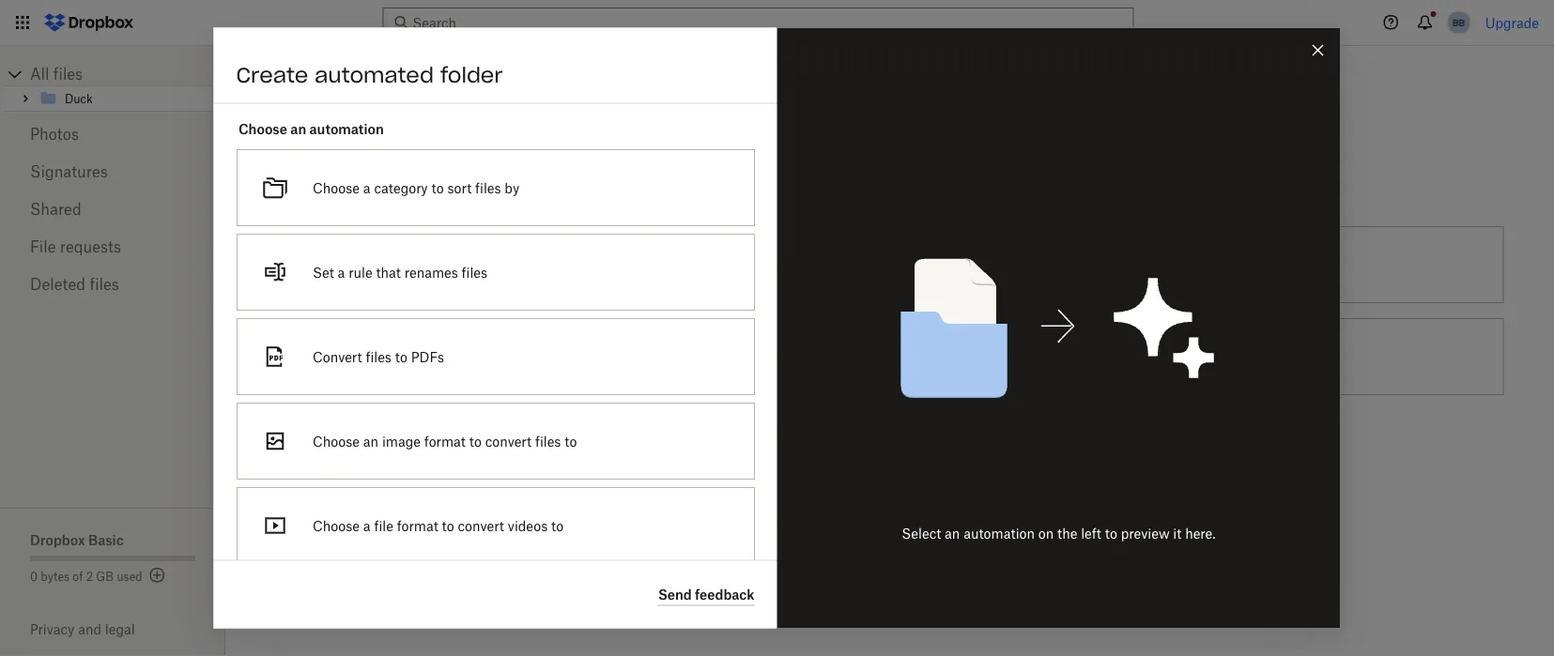 Task type: locate. For each thing, give the bounding box(es) containing it.
choose a file format to convert videos to
[[758, 349, 1009, 365], [312, 518, 563, 533]]

1 horizontal spatial file
[[400, 441, 420, 457]]

0 horizontal spatial by
[[504, 179, 519, 195]]

0 horizontal spatial renames
[[404, 264, 458, 280]]

by inside create automated folder dialog
[[504, 179, 519, 195]]

1 horizontal spatial set a rule that renames files
[[758, 257, 933, 273]]

1 horizontal spatial rule
[[794, 257, 818, 273]]

1 horizontal spatial sort
[[474, 257, 498, 273]]

rule inside button
[[794, 257, 818, 273]]

set a rule that renames files button
[[674, 219, 1093, 311]]

0 bytes of 2 gb used
[[30, 570, 142, 584]]

0 vertical spatial videos
[[953, 349, 993, 365]]

0 vertical spatial automation
[[309, 120, 383, 136]]

automation for select
[[964, 526, 1035, 542]]

shared
[[30, 200, 81, 218]]

2 vertical spatial file
[[374, 518, 393, 533]]

rule inside create automated folder dialog
[[348, 264, 372, 280]]

all files
[[30, 65, 83, 83]]

files
[[53, 65, 83, 83], [475, 179, 501, 195], [502, 257, 527, 273], [907, 257, 933, 273], [461, 264, 487, 280], [90, 275, 119, 294], [365, 348, 391, 364], [562, 349, 587, 365], [1217, 349, 1243, 365], [535, 433, 561, 449], [572, 441, 598, 457]]

that
[[821, 257, 846, 273], [376, 264, 400, 280]]

1 horizontal spatial choose a file format to convert videos to
[[758, 349, 1009, 365]]

0 vertical spatial category
[[374, 179, 427, 195]]

and
[[78, 622, 101, 638]]

deleted files link
[[30, 266, 195, 303]]

set a rule that renames files inside button
[[758, 257, 933, 273]]

0 horizontal spatial set a rule that renames files
[[312, 264, 487, 280]]

1 vertical spatial choose a category to sort files by
[[339, 257, 546, 273]]

add
[[263, 182, 293, 201]]

choose a file format to convert videos to inside button
[[758, 349, 1009, 365]]

add an automation
[[263, 182, 413, 201]]

choose
[[238, 120, 287, 136], [312, 179, 359, 195], [339, 257, 386, 273], [339, 349, 386, 365], [758, 349, 805, 365], [312, 433, 359, 449], [339, 441, 386, 457], [312, 518, 359, 533]]

1 vertical spatial sort
[[474, 257, 498, 273]]

a
[[363, 179, 370, 195], [390, 257, 397, 273], [783, 257, 790, 273], [337, 264, 345, 280], [808, 349, 816, 365], [390, 441, 397, 457], [363, 518, 370, 533]]

here.
[[1185, 526, 1216, 542]]

renames
[[850, 257, 903, 273], [404, 264, 458, 280]]

1 vertical spatial choose a file format to convert videos to
[[312, 518, 563, 533]]

to
[[431, 179, 443, 195], [458, 257, 470, 273], [395, 348, 407, 364], [496, 349, 508, 365], [591, 349, 603, 365], [887, 349, 899, 365], [996, 349, 1009, 365], [469, 433, 481, 449], [564, 433, 577, 449], [468, 441, 481, 457], [602, 441, 614, 457], [442, 518, 454, 533], [551, 518, 563, 533], [1105, 526, 1118, 542]]

format inside 'button'
[[451, 349, 492, 365]]

image right 'convert'
[[408, 349, 447, 365]]

file
[[30, 238, 56, 256]]

left
[[1081, 526, 1102, 542]]

0 vertical spatial choose a file format to convert videos to
[[758, 349, 1009, 365]]

privacy and legal
[[30, 622, 135, 638]]

format
[[451, 349, 492, 365], [842, 349, 883, 365], [424, 433, 465, 449], [423, 441, 465, 457], [396, 518, 438, 533]]

convert files to pdfs
[[312, 348, 444, 364]]

choose a file format to convert videos to down choose a file format to convert audio files to button
[[312, 518, 563, 533]]

an right "add"
[[298, 182, 318, 201]]

choose an image format to convert files to up 'choose a file format to convert audio files to'
[[339, 349, 603, 365]]

choose a category to sort files by
[[312, 179, 519, 195], [339, 257, 546, 273]]

1 horizontal spatial set
[[758, 257, 779, 273]]

create automated folder dialog
[[214, 28, 1341, 657]]

choose a file format to convert videos to inside create automated folder dialog
[[312, 518, 563, 533]]

click to watch a demo video image
[[403, 65, 426, 87]]

an
[[290, 120, 306, 136], [298, 182, 318, 201], [390, 349, 405, 365], [363, 433, 378, 449], [945, 526, 960, 542]]

1 vertical spatial automation
[[323, 182, 413, 201]]

image
[[408, 349, 447, 365], [382, 433, 420, 449]]

add an automation main content
[[255, 106, 1554, 657]]

convert inside button
[[903, 349, 949, 365]]

1 horizontal spatial renames
[[850, 257, 903, 273]]

0 vertical spatial by
[[504, 179, 519, 195]]

2
[[86, 570, 93, 584]]

all files tree
[[3, 63, 225, 112]]

it
[[1173, 526, 1182, 542]]

0 vertical spatial choose a category to sort files by
[[312, 179, 519, 195]]

file inside choose a file format to convert audio files to button
[[400, 441, 420, 457]]

set a rule that renames files
[[758, 257, 933, 273], [312, 264, 487, 280]]

image inside create automated folder dialog
[[382, 433, 420, 449]]

choose a category to sort files by up pdfs at left
[[339, 257, 546, 273]]

automation down automations in the left top of the page
[[309, 120, 383, 136]]

choose an automation
[[238, 120, 383, 136]]

format inside button
[[423, 441, 465, 457]]

0 horizontal spatial videos
[[507, 518, 547, 533]]

0 vertical spatial image
[[408, 349, 447, 365]]

set inside create automated folder dialog
[[312, 264, 334, 280]]

rule
[[794, 257, 818, 273], [348, 264, 372, 280]]

select
[[902, 526, 941, 542]]

choose a file format to convert audio files to
[[339, 441, 614, 457]]

an left pdfs at left
[[390, 349, 405, 365]]

set a rule that renames files inside create automated folder dialog
[[312, 264, 487, 280]]

1 horizontal spatial videos
[[953, 349, 993, 365]]

choose a category to sort files by up choose a category to sort files by button
[[312, 179, 519, 195]]

1 vertical spatial by
[[531, 257, 546, 273]]

convert
[[512, 349, 558, 365], [903, 349, 949, 365], [485, 433, 531, 449], [484, 441, 531, 457], [457, 518, 504, 533]]

image down "convert files to pdfs"
[[382, 433, 420, 449]]

used
[[117, 570, 142, 584]]

automation inside 'add an automation' 'main content'
[[323, 182, 413, 201]]

1 vertical spatial category
[[400, 257, 454, 273]]

files inside tree
[[53, 65, 83, 83]]

format inside button
[[842, 349, 883, 365]]

renames up choose a file format to convert videos to button
[[850, 257, 903, 273]]

0 horizontal spatial file
[[374, 518, 393, 533]]

choose a file format to convert videos to down set a rule that renames files button
[[758, 349, 1009, 365]]

create automated folder
[[236, 62, 503, 88]]

choose an image format to convert files to button
[[255, 311, 674, 403]]

signatures link
[[30, 153, 195, 191]]

preview
[[1121, 526, 1170, 542]]

deleted files
[[30, 275, 119, 294]]

sort
[[447, 179, 471, 195], [474, 257, 498, 273]]

2 horizontal spatial file
[[819, 349, 838, 365]]

renames up pdfs at left
[[404, 264, 458, 280]]

file
[[819, 349, 838, 365], [400, 441, 420, 457], [374, 518, 393, 533]]

choose an image format to convert files to down pdfs at left
[[312, 433, 577, 449]]

global header element
[[0, 0, 1554, 46]]

unzip
[[1177, 349, 1213, 365]]

1 vertical spatial file
[[400, 441, 420, 457]]

0 horizontal spatial rule
[[348, 264, 372, 280]]

0 horizontal spatial sort
[[447, 179, 471, 195]]

send
[[658, 587, 692, 603]]

automation down choose an automation
[[323, 182, 413, 201]]

0 horizontal spatial choose a file format to convert videos to
[[312, 518, 563, 533]]

set
[[758, 257, 779, 273], [312, 264, 334, 280]]

0 vertical spatial file
[[819, 349, 838, 365]]

0 vertical spatial sort
[[447, 179, 471, 195]]

choose an image format to convert files to
[[339, 349, 603, 365], [312, 433, 577, 449]]

pdfs
[[411, 348, 444, 364]]

1 vertical spatial videos
[[507, 518, 547, 533]]

send feedback button
[[658, 584, 755, 606]]

file inside choose a file format to convert videos to button
[[819, 349, 838, 365]]

0 vertical spatial choose an image format to convert files to
[[339, 349, 603, 365]]

create
[[236, 62, 308, 88]]

an down the create
[[290, 120, 306, 136]]

upgrade
[[1486, 15, 1539, 31]]

1 horizontal spatial by
[[531, 257, 546, 273]]

1 vertical spatial image
[[382, 433, 420, 449]]

files inside 'button'
[[562, 349, 587, 365]]

automation
[[309, 120, 383, 136], [323, 182, 413, 201], [964, 526, 1035, 542]]

1 horizontal spatial that
[[821, 257, 846, 273]]

photos link
[[30, 116, 195, 153]]

automation left on
[[964, 526, 1035, 542]]

videos
[[953, 349, 993, 365], [507, 518, 547, 533]]

by
[[504, 179, 519, 195], [531, 257, 546, 273]]

0 horizontal spatial set
[[312, 264, 334, 280]]

deleted
[[30, 275, 86, 294]]

0 horizontal spatial that
[[376, 264, 400, 280]]

2 vertical spatial automation
[[964, 526, 1035, 542]]

convert inside button
[[484, 441, 531, 457]]

videos inside button
[[953, 349, 993, 365]]

1 vertical spatial choose an image format to convert files to
[[312, 433, 577, 449]]

category
[[374, 179, 427, 195], [400, 257, 454, 273]]

image inside 'button'
[[408, 349, 447, 365]]



Task type: vqa. For each thing, say whether or not it's contained in the screenshot.
leftmost try for free
no



Task type: describe. For each thing, give the bounding box(es) containing it.
dropbox
[[30, 532, 85, 548]]

videos inside create automated folder dialog
[[507, 518, 547, 533]]

select an automation on the left to preview it here.
[[902, 526, 1216, 542]]

feedback
[[695, 587, 755, 603]]

by inside choose a category to sort files by button
[[531, 257, 546, 273]]

on
[[1039, 526, 1054, 542]]

that inside create automated folder dialog
[[376, 264, 400, 280]]

choose inside 'button'
[[339, 349, 386, 365]]

category inside create automated folder dialog
[[374, 179, 427, 195]]

choose inside button
[[339, 441, 386, 457]]

send feedback
[[658, 587, 755, 603]]

of
[[73, 570, 83, 584]]

convert
[[312, 348, 362, 364]]

file requests
[[30, 238, 121, 256]]

sort inside create automated folder dialog
[[447, 179, 471, 195]]

bytes
[[41, 570, 70, 584]]

privacy and legal link
[[30, 622, 225, 638]]

set inside button
[[758, 257, 779, 273]]

photos
[[30, 125, 79, 143]]

the
[[1058, 526, 1078, 542]]

signatures
[[30, 162, 108, 181]]

renames inside create automated folder dialog
[[404, 264, 458, 280]]

dropbox logo - go to the homepage image
[[38, 8, 140, 38]]

sort inside button
[[474, 257, 498, 273]]

legal
[[105, 622, 135, 638]]

unzip files button
[[1093, 311, 1512, 403]]

unzip files
[[1177, 349, 1243, 365]]

choose a category to sort files by inside button
[[339, 257, 546, 273]]

an inside 'button'
[[390, 349, 405, 365]]

choose a file format to convert audio files to button
[[255, 403, 674, 495]]

category inside button
[[400, 257, 454, 273]]

get more space image
[[146, 564, 169, 587]]

upgrade link
[[1486, 15, 1539, 31]]

file inside create automated folder dialog
[[374, 518, 393, 533]]

choose an image format to convert files to inside 'button'
[[339, 349, 603, 365]]

an right select
[[945, 526, 960, 542]]

privacy
[[30, 622, 75, 638]]

gb
[[96, 570, 114, 584]]

convert inside 'button'
[[512, 349, 558, 365]]

all files link
[[30, 63, 225, 85]]

automations
[[263, 61, 400, 88]]

requests
[[60, 238, 121, 256]]

choose an image format to convert files to inside create automated folder dialog
[[312, 433, 577, 449]]

folder
[[440, 62, 503, 88]]

choose a file format to convert videos to button
[[674, 311, 1093, 403]]

that inside button
[[821, 257, 846, 273]]

audio
[[534, 441, 569, 457]]

file requests link
[[30, 228, 195, 266]]

basic
[[88, 532, 124, 548]]

dropbox basic
[[30, 532, 124, 548]]

choose a category to sort files by inside create automated folder dialog
[[312, 179, 519, 195]]

all
[[30, 65, 49, 83]]

automation for add
[[323, 182, 413, 201]]

automated
[[315, 62, 434, 88]]

automation for choose
[[309, 120, 383, 136]]

choose a category to sort files by button
[[255, 219, 674, 311]]

an down "convert files to pdfs"
[[363, 433, 378, 449]]

renames inside button
[[850, 257, 903, 273]]

0
[[30, 570, 38, 584]]

shared link
[[30, 191, 195, 228]]



